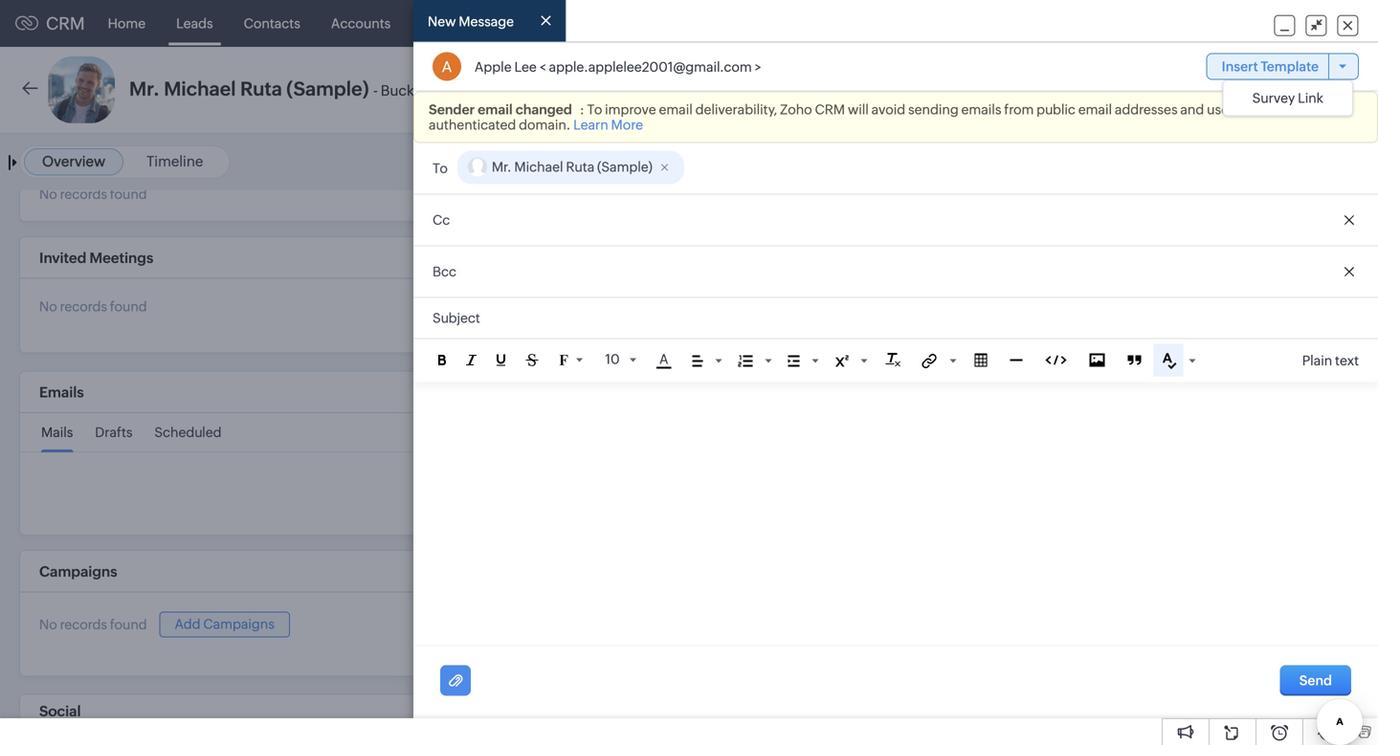 Task type: vqa. For each thing, say whether or not it's contained in the screenshot.
Edit
yes



Task type: describe. For each thing, give the bounding box(es) containing it.
emails
[[961, 102, 1002, 117]]

3 no from the top
[[39, 617, 57, 633]]

will
[[848, 102, 869, 117]]

invited
[[39, 250, 86, 266]]

10 link
[[603, 349, 636, 370]]

timeline link
[[146, 153, 203, 170]]

3 records from the top
[[60, 617, 107, 633]]

domain.
[[519, 117, 571, 132]]

meetings link
[[535, 0, 624, 46]]

home
[[108, 16, 146, 31]]

plain
[[1302, 353, 1333, 368]]

new
[[428, 14, 456, 29]]

changed
[[516, 102, 572, 117]]

home link
[[92, 0, 161, 46]]

michael for mr. michael ruta (sample)
[[514, 159, 563, 175]]

compose email
[[1226, 386, 1324, 401]]

accounts link
[[316, 0, 406, 46]]

template
[[1261, 59, 1319, 74]]

list image
[[739, 356, 753, 367]]

deliverability,
[[695, 102, 777, 117]]

timeline
[[146, 153, 203, 170]]

miller
[[436, 82, 473, 99]]

add campaigns link
[[159, 612, 290, 638]]

bcc
[[433, 264, 457, 279]]

1 found from the top
[[110, 187, 147, 202]]

mails
[[41, 425, 73, 440]]

edit button
[[1228, 75, 1292, 105]]

learn
[[573, 117, 608, 132]]

mr. for mr. michael ruta (sample) - buckley miller & wright
[[129, 78, 160, 100]]

3 found from the top
[[110, 617, 147, 633]]

:
[[580, 102, 587, 117]]

compose
[[1226, 386, 1287, 401]]

ruta for mr. michael ruta (sample) - buckley miller & wright
[[240, 78, 282, 100]]

2 no records found from the top
[[39, 299, 147, 315]]

script image
[[835, 356, 849, 367]]

1 no records found from the top
[[39, 187, 147, 202]]

insert
[[1222, 59, 1258, 74]]

0 vertical spatial campaigns
[[39, 564, 117, 580]]

tasks link
[[471, 0, 535, 46]]

1 horizontal spatial campaigns
[[203, 617, 275, 632]]

10
[[605, 352, 620, 367]]

0 horizontal spatial meetings
[[90, 250, 153, 266]]

social
[[39, 703, 81, 720]]

use
[[1207, 102, 1229, 117]]

2 found from the top
[[110, 299, 147, 315]]

edit
[[1248, 82, 1272, 98]]

search element
[[1125, 0, 1164, 47]]

calendar image
[[1175, 16, 1192, 31]]

authenticated
[[429, 117, 516, 132]]

zoho
[[780, 102, 812, 117]]

profile image
[[1292, 8, 1323, 39]]

sending
[[908, 102, 959, 117]]

search image
[[1136, 15, 1152, 32]]

public
[[1037, 102, 1076, 117]]

text
[[1335, 353, 1359, 368]]

email for send email
[[1067, 82, 1102, 98]]

overview
[[42, 153, 105, 170]]

michael for mr. michael ruta (sample) - buckley miller & wright
[[164, 78, 236, 100]]

learn more
[[573, 117, 643, 132]]

our
[[1232, 102, 1253, 117]]

(sample) for mr. michael ruta (sample)
[[597, 159, 653, 175]]

and
[[1181, 102, 1204, 117]]

insert template button
[[1207, 53, 1359, 80]]

add
[[175, 617, 201, 632]]

1 email from the left
[[478, 102, 513, 117]]

wright
[[490, 82, 535, 99]]

sender
[[429, 102, 475, 117]]

from
[[1004, 102, 1034, 117]]

link
[[1298, 90, 1324, 106]]

buckley
[[381, 82, 433, 99]]

alignment image
[[693, 356, 703, 367]]

mr. michael ruta (sample)
[[492, 159, 653, 175]]

convert
[[1149, 82, 1200, 98]]

spell check image
[[1163, 353, 1177, 370]]

to for to
[[433, 161, 448, 176]]



Task type: locate. For each thing, give the bounding box(es) containing it.
records down overview link at the left of page
[[60, 187, 107, 202]]

learn more link
[[573, 117, 643, 132]]

leads
[[176, 16, 213, 31]]

0 horizontal spatial to
[[433, 161, 448, 176]]

&
[[476, 82, 487, 99]]

campaigns
[[39, 564, 117, 580], [203, 617, 275, 632]]

1 vertical spatial email
[[1290, 386, 1324, 401]]

leads link
[[161, 0, 228, 46]]

2 horizontal spatial email
[[1078, 102, 1112, 117]]

message
[[459, 14, 514, 29]]

michael
[[164, 78, 236, 100], [514, 159, 563, 175]]

1 vertical spatial crm
[[815, 102, 845, 117]]

no down overview link at the left of page
[[39, 187, 57, 202]]

1 vertical spatial no
[[39, 299, 57, 315]]

0 vertical spatial records
[[60, 187, 107, 202]]

email
[[1067, 82, 1102, 98], [1290, 386, 1324, 401]]

tasks
[[486, 16, 520, 31]]

(sample) for mr. michael ruta (sample) - buckley miller & wright
[[286, 78, 369, 100]]

1 vertical spatial mr.
[[492, 159, 512, 175]]

ruta for mr. michael ruta (sample)
[[566, 159, 595, 175]]

0 vertical spatial send
[[1032, 82, 1065, 98]]

no records found
[[39, 187, 147, 202], [39, 299, 147, 315], [39, 617, 147, 633]]

no records found down the overview on the top left
[[39, 187, 147, 202]]

contacts link
[[228, 0, 316, 46]]

1 vertical spatial meetings
[[90, 250, 153, 266]]

michael down domain.
[[514, 159, 563, 175]]

contacts
[[244, 16, 300, 31]]

michael down leads link
[[164, 78, 236, 100]]

email
[[478, 102, 513, 117], [659, 102, 693, 117], [1078, 102, 1112, 117]]

1 vertical spatial no records found
[[39, 299, 147, 315]]

no down invited on the top left
[[39, 299, 57, 315]]

(sample) down more
[[597, 159, 653, 175]]

1 vertical spatial (sample)
[[597, 159, 653, 175]]

2 email from the left
[[659, 102, 693, 117]]

1 horizontal spatial michael
[[514, 159, 563, 175]]

0 horizontal spatial ruta
[[240, 78, 282, 100]]

0 vertical spatial mr.
[[129, 78, 160, 100]]

0 vertical spatial email
[[1067, 82, 1102, 98]]

send for send email
[[1032, 82, 1065, 98]]

meetings
[[551, 16, 608, 31], [90, 250, 153, 266]]

a
[[659, 352, 669, 367]]

found
[[110, 187, 147, 202], [110, 299, 147, 315], [110, 617, 147, 633]]

plain text
[[1302, 353, 1359, 368]]

no records found down invited meetings
[[39, 299, 147, 315]]

0 vertical spatial no
[[39, 187, 57, 202]]

survey
[[1252, 90, 1295, 106]]

email right improve
[[659, 102, 693, 117]]

0 horizontal spatial email
[[478, 102, 513, 117]]

email down & at the left of the page
[[478, 102, 513, 117]]

email down plain
[[1290, 386, 1324, 401]]

ruta
[[240, 78, 282, 100], [566, 159, 595, 175]]

Subject text field
[[413, 298, 1378, 338]]

1 horizontal spatial meetings
[[551, 16, 608, 31]]

1 vertical spatial found
[[110, 299, 147, 315]]

2 vertical spatial found
[[110, 617, 147, 633]]

0 vertical spatial meetings
[[551, 16, 608, 31]]

3 email from the left
[[1078, 102, 1112, 117]]

add campaigns
[[175, 617, 275, 632]]

send
[[1032, 82, 1065, 98], [1300, 673, 1332, 688]]

1 horizontal spatial email
[[659, 102, 693, 117]]

0 horizontal spatial michael
[[164, 78, 236, 100]]

1 vertical spatial ruta
[[566, 159, 595, 175]]

overview link
[[42, 153, 105, 170]]

indent image
[[788, 356, 800, 367]]

mr. michael ruta (sample) - buckley miller & wright
[[129, 78, 535, 100]]

1 horizontal spatial mr.
[[492, 159, 512, 175]]

scheduled
[[154, 425, 222, 440]]

found down invited meetings
[[110, 299, 147, 315]]

to left more
[[587, 102, 602, 117]]

0 vertical spatial no records found
[[39, 187, 147, 202]]

records down invited meetings
[[60, 299, 107, 315]]

1 records from the top
[[60, 187, 107, 202]]

email inside the send email button
[[1067, 82, 1102, 98]]

mr. for mr. michael ruta (sample)
[[492, 159, 512, 175]]

crm inside the to improve email deliverability, zoho crm will avoid sending emails from public email addresses and use our own authenticated domain.
[[815, 102, 845, 117]]

0 horizontal spatial email
[[1067, 82, 1102, 98]]

0 vertical spatial found
[[110, 187, 147, 202]]

insert template
[[1222, 59, 1319, 74]]

own
[[1256, 102, 1283, 117]]

cc
[[433, 212, 450, 228]]

0 horizontal spatial send
[[1032, 82, 1065, 98]]

records
[[60, 187, 107, 202], [60, 299, 107, 315], [60, 617, 107, 633]]

crm left "home" link
[[46, 14, 85, 33]]

1 vertical spatial send
[[1300, 673, 1332, 688]]

2 vertical spatial records
[[60, 617, 107, 633]]

0 vertical spatial ruta
[[240, 78, 282, 100]]

survey link
[[1252, 90, 1324, 106]]

1 vertical spatial to
[[433, 161, 448, 176]]

ruta down learn
[[566, 159, 595, 175]]

(sample)
[[286, 78, 369, 100], [597, 159, 653, 175]]

no
[[39, 187, 57, 202], [39, 299, 57, 315], [39, 617, 57, 633]]

1 horizontal spatial ruta
[[566, 159, 595, 175]]

convert button
[[1129, 75, 1220, 105]]

0 vertical spatial crm
[[46, 14, 85, 33]]

send button
[[1280, 666, 1351, 696]]

mr.
[[129, 78, 160, 100], [492, 159, 512, 175]]

0 vertical spatial michael
[[164, 78, 236, 100]]

0 horizontal spatial mr.
[[129, 78, 160, 100]]

1 vertical spatial campaigns
[[203, 617, 275, 632]]

to inside the to improve email deliverability, zoho crm will avoid sending emails from public email addresses and use our own authenticated domain.
[[587, 102, 602, 117]]

sender email changed
[[429, 102, 572, 117]]

0 horizontal spatial campaigns
[[39, 564, 117, 580]]

send email
[[1032, 82, 1102, 98]]

meetings right invited on the top left
[[90, 250, 153, 266]]

mr. down home at the top left of page
[[129, 78, 160, 100]]

email up public in the top right of the page
[[1067, 82, 1102, 98]]

crm
[[46, 14, 85, 33], [815, 102, 845, 117]]

email for compose email
[[1290, 386, 1324, 401]]

invited meetings
[[39, 250, 153, 266]]

2 records from the top
[[60, 299, 107, 315]]

1 horizontal spatial to
[[587, 102, 602, 117]]

to for to improve email deliverability, zoho crm will avoid sending emails from public email addresses and use our own authenticated domain.
[[587, 102, 602, 117]]

addresses
[[1115, 102, 1178, 117]]

profile element
[[1281, 0, 1334, 46]]

1 no from the top
[[39, 187, 57, 202]]

to improve email deliverability, zoho crm will avoid sending emails from public email addresses and use our own authenticated domain.
[[429, 102, 1283, 132]]

meetings right tasks link
[[551, 16, 608, 31]]

ruta down contacts link
[[240, 78, 282, 100]]

found left add
[[110, 617, 147, 633]]

to
[[587, 102, 602, 117], [433, 161, 448, 176]]

records up social
[[60, 617, 107, 633]]

(sample) left -
[[286, 78, 369, 100]]

send for send
[[1300, 673, 1332, 688]]

improve
[[605, 102, 656, 117]]

2 vertical spatial no records found
[[39, 617, 147, 633]]

0 horizontal spatial crm
[[46, 14, 85, 33]]

crm left will at the right top of the page
[[815, 102, 845, 117]]

mr. down authenticated
[[492, 159, 512, 175]]

links image
[[922, 354, 938, 369]]

more
[[611, 117, 643, 132]]

no up social
[[39, 617, 57, 633]]

2 no from the top
[[39, 299, 57, 315]]

create menu image
[[1089, 12, 1113, 35]]

0 horizontal spatial (sample)
[[286, 78, 369, 100]]

drafts
[[95, 425, 133, 440]]

a link
[[657, 352, 672, 369]]

avoid
[[872, 102, 906, 117]]

0 vertical spatial to
[[587, 102, 602, 117]]

0 vertical spatial (sample)
[[286, 78, 369, 100]]

1 horizontal spatial send
[[1300, 673, 1332, 688]]

accounts
[[331, 16, 391, 31]]

1 horizontal spatial (sample)
[[597, 159, 653, 175]]

deals
[[421, 16, 455, 31]]

create menu element
[[1078, 0, 1125, 46]]

no records found up social
[[39, 617, 147, 633]]

1 horizontal spatial email
[[1290, 386, 1324, 401]]

1 vertical spatial michael
[[514, 159, 563, 175]]

crm link
[[15, 14, 85, 33]]

deals link
[[406, 0, 471, 46]]

emails
[[39, 384, 84, 401]]

found down "timeline" link
[[110, 187, 147, 202]]

2 vertical spatial no
[[39, 617, 57, 633]]

to up cc
[[433, 161, 448, 176]]

-
[[373, 82, 378, 99]]

3 no records found from the top
[[39, 617, 147, 633]]

1 horizontal spatial crm
[[815, 102, 845, 117]]

new message
[[428, 14, 514, 29]]

send email button
[[1013, 75, 1121, 105]]

email down send email
[[1078, 102, 1112, 117]]

1 vertical spatial records
[[60, 299, 107, 315]]



